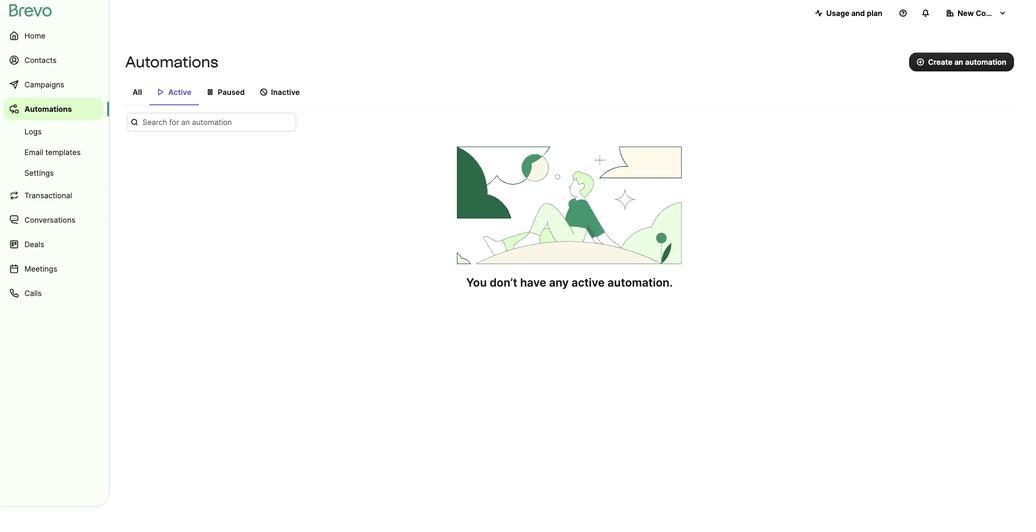 Task type: locate. For each thing, give the bounding box(es) containing it.
new
[[958, 8, 974, 18]]

dxrbf image left inactive
[[260, 88, 267, 96]]

home link
[[4, 24, 103, 47]]

create an automation button
[[909, 53, 1014, 71]]

1 vertical spatial automations
[[24, 104, 72, 114]]

tab list
[[125, 83, 1014, 105]]

an
[[954, 57, 963, 67]]

dxrbf image for paused
[[206, 88, 214, 96]]

automation
[[965, 57, 1007, 67]]

home
[[24, 31, 45, 40]]

3 dxrbf image from the left
[[260, 88, 267, 96]]

contacts link
[[4, 49, 103, 71]]

dxrbf image inside active link
[[157, 88, 165, 96]]

conversations
[[24, 215, 75, 225]]

dxrbf image inside the paused link
[[206, 88, 214, 96]]

company
[[976, 8, 1011, 18]]

meetings link
[[4, 258, 103, 280]]

dxrbf image
[[157, 88, 165, 96], [206, 88, 214, 96], [260, 88, 267, 96]]

don't
[[490, 276, 517, 290]]

create
[[928, 57, 953, 67]]

logs
[[24, 127, 42, 136]]

deals
[[24, 240, 44, 249]]

2 horizontal spatial dxrbf image
[[260, 88, 267, 96]]

dxrbf image inside inactive 'link'
[[260, 88, 267, 96]]

automations up active
[[125, 53, 218, 71]]

0 horizontal spatial dxrbf image
[[157, 88, 165, 96]]

create an automation
[[928, 57, 1007, 67]]

1 dxrbf image from the left
[[157, 88, 165, 96]]

tab list containing all
[[125, 83, 1014, 105]]

paused
[[218, 87, 245, 97]]

0 vertical spatial automations
[[125, 53, 218, 71]]

active
[[168, 87, 191, 97]]

usage and plan
[[826, 8, 882, 18]]

dxrbf image left active
[[157, 88, 165, 96]]

automations
[[125, 53, 218, 71], [24, 104, 72, 114]]

meetings
[[24, 264, 57, 274]]

automations up logs link
[[24, 104, 72, 114]]

settings
[[24, 168, 54, 178]]

settings link
[[4, 164, 103, 182]]

any
[[549, 276, 569, 290]]

conversations link
[[4, 209, 103, 231]]

active
[[572, 276, 605, 290]]

1 horizontal spatial automations
[[125, 53, 218, 71]]

new company button
[[939, 4, 1014, 23]]

automation.
[[608, 276, 673, 290]]

email templates link
[[4, 143, 103, 162]]

calls link
[[4, 282, 103, 305]]

and
[[851, 8, 865, 18]]

calls
[[24, 289, 42, 298]]

2 dxrbf image from the left
[[206, 88, 214, 96]]

0 horizontal spatial automations
[[24, 104, 72, 114]]

all link
[[125, 83, 149, 104]]

dxrbf image left paused
[[206, 88, 214, 96]]

1 horizontal spatial dxrbf image
[[206, 88, 214, 96]]

inactive
[[271, 87, 300, 97]]



Task type: describe. For each thing, give the bounding box(es) containing it.
have
[[520, 276, 546, 290]]

usage and plan button
[[808, 4, 890, 23]]

inactive link
[[252, 83, 307, 104]]

campaigns link
[[4, 73, 103, 96]]

plan
[[867, 8, 882, 18]]

you
[[466, 276, 487, 290]]

templates
[[45, 148, 81, 157]]

you don't have any active automation.
[[466, 276, 673, 290]]

dxrbf image for active
[[157, 88, 165, 96]]

active link
[[149, 83, 199, 105]]

paused link
[[199, 83, 252, 104]]

transactional
[[24, 191, 72, 200]]

email
[[24, 148, 43, 157]]

email templates
[[24, 148, 81, 157]]

new company
[[958, 8, 1011, 18]]

dxrbf image for inactive
[[260, 88, 267, 96]]

workflow-list-search-input search field
[[127, 113, 296, 132]]

automations link
[[4, 98, 103, 120]]

usage
[[826, 8, 849, 18]]

deals link
[[4, 233, 103, 256]]

transactional link
[[4, 184, 103, 207]]

logs link
[[4, 122, 103, 141]]

all
[[133, 87, 142, 97]]

campaigns
[[24, 80, 64, 89]]

contacts
[[24, 55, 57, 65]]

you don't have any active automation. tab panel
[[125, 113, 1014, 291]]



Task type: vqa. For each thing, say whether or not it's contained in the screenshot.
Schults Inc
no



